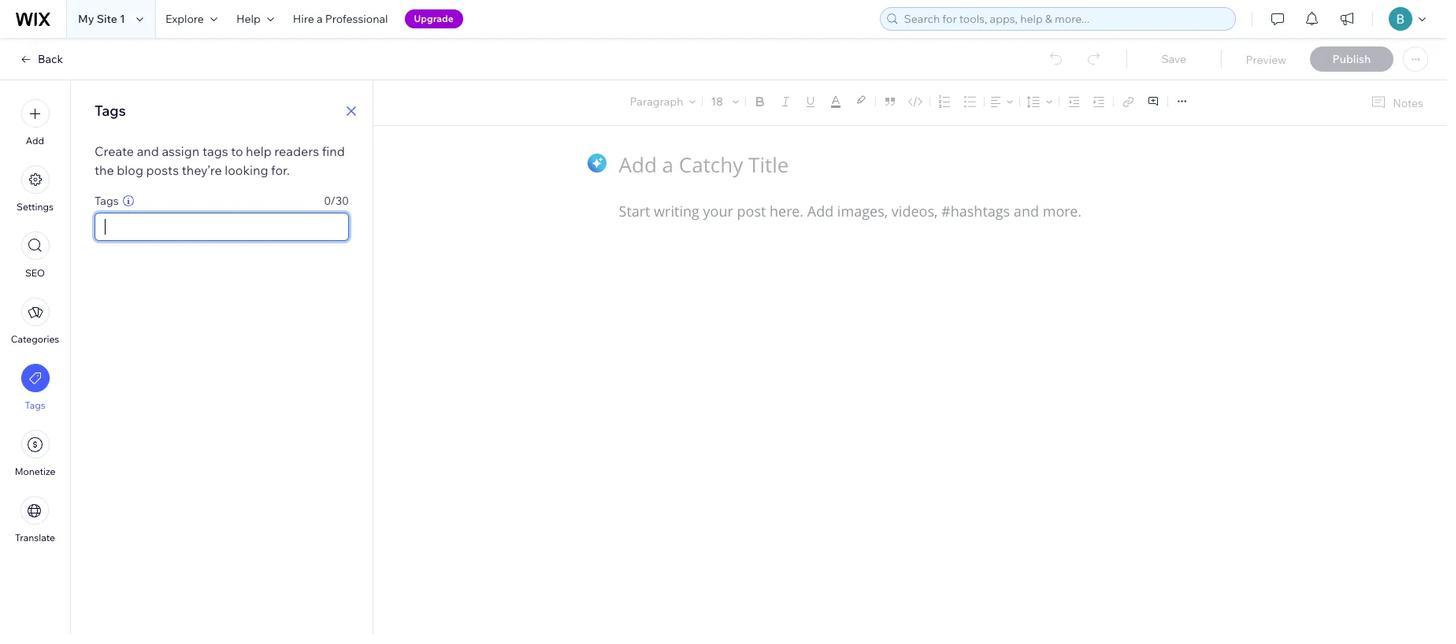 Task type: vqa. For each thing, say whether or not it's contained in the screenshot.
THIS:
no



Task type: locate. For each thing, give the bounding box(es) containing it.
help
[[246, 143, 272, 159]]

looking
[[225, 162, 268, 178]]

0 / 30
[[324, 194, 349, 208]]

site
[[97, 12, 117, 26]]

Tags field
[[100, 213, 343, 240]]

and
[[137, 143, 159, 159]]

hire a professional
[[293, 12, 388, 26]]

categories button
[[11, 298, 59, 345]]

tags up monetize "button"
[[25, 399, 45, 411]]

0 vertical spatial tags
[[95, 102, 126, 120]]

professional
[[325, 12, 388, 26]]

create and assign tags to help readers find the blog posts they're looking for.
[[95, 143, 345, 178]]

for.
[[271, 162, 290, 178]]

tags
[[95, 102, 126, 120], [95, 194, 119, 208], [25, 399, 45, 411]]

explore
[[165, 12, 204, 26]]

notes
[[1393, 96, 1423, 110]]

2 vertical spatial tags
[[25, 399, 45, 411]]

tags inside button
[[25, 399, 45, 411]]

monetize
[[15, 466, 55, 477]]

menu
[[0, 90, 70, 553]]

tags up create in the top of the page
[[95, 102, 126, 120]]

they're
[[182, 162, 222, 178]]

add button
[[21, 99, 49, 147]]

tags down the in the left of the page
[[95, 194, 119, 208]]

tags
[[202, 143, 228, 159]]

find
[[322, 143, 345, 159]]

Add a Catchy Title text field
[[619, 151, 1185, 178]]

create
[[95, 143, 134, 159]]

assign
[[162, 143, 200, 159]]

upgrade
[[414, 13, 454, 24]]

1
[[120, 12, 125, 26]]



Task type: describe. For each thing, give the bounding box(es) containing it.
30
[[335, 194, 349, 208]]

hire a professional link
[[283, 0, 397, 38]]

translate button
[[15, 496, 55, 544]]

settings button
[[17, 165, 53, 213]]

monetize button
[[15, 430, 55, 477]]

categories
[[11, 333, 59, 345]]

menu containing add
[[0, 90, 70, 553]]

notes button
[[1364, 92, 1428, 113]]

0
[[324, 194, 330, 208]]

seo button
[[21, 232, 49, 279]]

readers
[[274, 143, 319, 159]]

blog
[[117, 162, 143, 178]]

the
[[95, 162, 114, 178]]

add
[[26, 135, 44, 147]]

help
[[236, 12, 261, 26]]

seo
[[25, 267, 45, 279]]

upgrade button
[[405, 9, 463, 28]]

posts
[[146, 162, 179, 178]]

paragraph
[[630, 95, 683, 109]]

Search for tools, apps, help & more... field
[[899, 8, 1230, 30]]

tags button
[[21, 364, 49, 411]]

settings
[[17, 201, 53, 213]]

help button
[[227, 0, 283, 38]]

/
[[330, 194, 335, 208]]

hire
[[293, 12, 314, 26]]

paragraph button
[[627, 91, 699, 113]]

my site 1
[[78, 12, 125, 26]]

a
[[317, 12, 323, 26]]

back
[[38, 52, 63, 66]]

translate
[[15, 532, 55, 544]]

back button
[[19, 52, 63, 66]]

to
[[231, 143, 243, 159]]

my
[[78, 12, 94, 26]]

1 vertical spatial tags
[[95, 194, 119, 208]]



